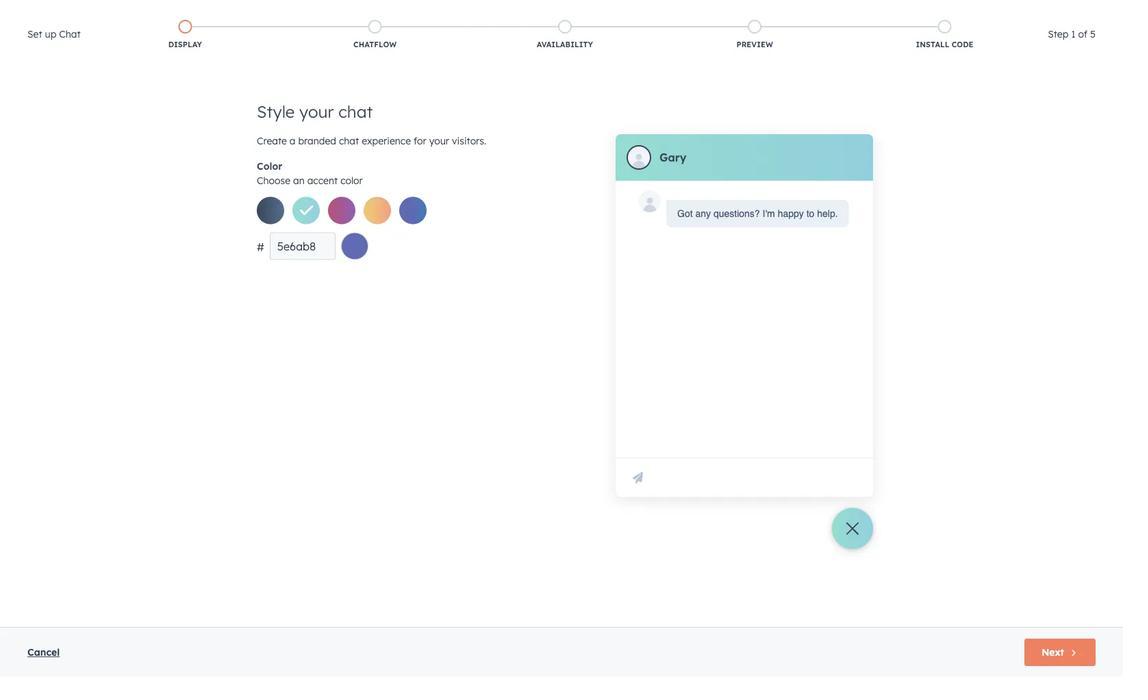 Task type: locate. For each thing, give the bounding box(es) containing it.
create
[[257, 135, 287, 147]]

None text field
[[270, 233, 336, 260]]

color choose an accent color
[[257, 160, 363, 186]]

visitors.
[[452, 135, 487, 147]]

0 horizontal spatial your
[[299, 101, 334, 122]]

for
[[414, 135, 427, 147]]

1
[[1072, 28, 1076, 40]]

1 horizontal spatial your
[[429, 135, 449, 147]]

branded
[[298, 135, 336, 147]]

set
[[27, 28, 42, 40]]

chat up create a branded chat experience for your visitors. at the top left of page
[[339, 101, 373, 122]]

chatflow
[[354, 40, 397, 49]]

menu
[[861, 0, 1107, 22]]

a
[[290, 135, 296, 147]]

style your chat
[[257, 101, 373, 122]]

got any questions? i'm happy to help.
[[678, 208, 838, 219]]

#
[[257, 240, 264, 254]]

chat right branded
[[339, 135, 359, 147]]

0 vertical spatial chat
[[339, 101, 373, 122]]

list
[[90, 17, 1040, 53]]

your
[[299, 101, 334, 122], [429, 135, 449, 147]]

step 1 of 5
[[1048, 28, 1096, 40]]

chat
[[59, 28, 81, 40]]

chatflow list item
[[280, 17, 470, 53]]

menu item
[[861, 0, 915, 22], [915, 0, 941, 22], [941, 0, 973, 22]]

1 vertical spatial chat
[[339, 135, 359, 147]]

questions?
[[714, 208, 760, 219]]

gary
[[660, 151, 687, 164]]

install
[[916, 40, 950, 49]]

1 menu item from the left
[[861, 0, 915, 22]]

step
[[1048, 28, 1069, 40]]

i'm
[[763, 208, 775, 219]]

your right for
[[429, 135, 449, 147]]

2 chat from the top
[[339, 135, 359, 147]]

your up branded
[[299, 101, 334, 122]]

code
[[952, 40, 974, 49]]

chat
[[339, 101, 373, 122], [339, 135, 359, 147]]

availability
[[537, 40, 593, 49]]

set up chat
[[27, 28, 81, 40]]

agent says: got any questions? i'm happy to help. element
[[678, 206, 838, 222]]

help.
[[817, 208, 838, 219]]



Task type: vqa. For each thing, say whether or not it's contained in the screenshot.
1st menu item from the right
yes



Task type: describe. For each thing, give the bounding box(es) containing it.
color
[[257, 160, 283, 172]]

availability list item
[[470, 17, 660, 53]]

of
[[1079, 28, 1088, 40]]

Search HubSpot search field
[[931, 29, 1099, 52]]

3 menu item from the left
[[941, 0, 973, 22]]

search button
[[1088, 29, 1111, 52]]

display
[[168, 40, 202, 49]]

to
[[807, 208, 815, 219]]

install code
[[916, 40, 974, 49]]

set up chat heading
[[27, 26, 81, 42]]

2 menu item from the left
[[915, 0, 941, 22]]

experience
[[362, 135, 411, 147]]

color
[[341, 174, 363, 186]]

happy
[[778, 208, 804, 219]]

any
[[696, 208, 711, 219]]

cancel button
[[27, 645, 60, 661]]

up
[[45, 28, 56, 40]]

style
[[257, 101, 295, 122]]

next
[[1042, 647, 1065, 659]]

accent
[[307, 174, 338, 186]]

cancel
[[27, 647, 60, 659]]

preview
[[737, 40, 773, 49]]

1 vertical spatial your
[[429, 135, 449, 147]]

choose
[[257, 174, 291, 186]]

list containing display
[[90, 17, 1040, 53]]

display list item
[[90, 17, 280, 53]]

got
[[678, 208, 693, 219]]

0 vertical spatial your
[[299, 101, 334, 122]]

next button
[[1025, 639, 1096, 667]]

an
[[293, 174, 305, 186]]

1 chat from the top
[[339, 101, 373, 122]]

create a branded chat experience for your visitors.
[[257, 135, 487, 147]]

search image
[[1095, 36, 1104, 45]]

install code list item
[[850, 17, 1040, 53]]

5
[[1091, 28, 1096, 40]]

preview list item
[[660, 17, 850, 53]]



